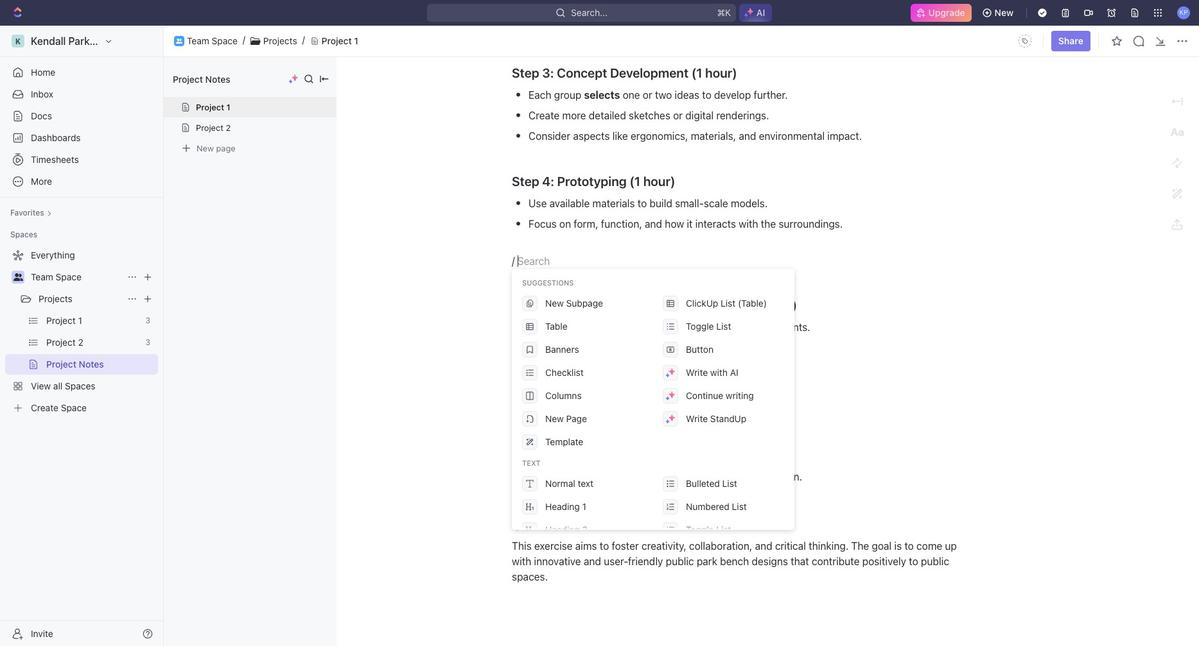 Task type: vqa. For each thing, say whether or not it's contained in the screenshot.
tab list
no



Task type: locate. For each thing, give the bounding box(es) containing it.
1 vertical spatial projects
[[39, 294, 72, 305]]

1 write from the top
[[686, 367, 708, 378]]

1 horizontal spatial 2
[[582, 525, 588, 536]]

2 toggle list from the top
[[686, 525, 731, 536]]

surroundings.
[[779, 218, 843, 230]]

1 vertical spatial or
[[673, 110, 683, 121]]

user
[[698, 342, 718, 354]]

1 vertical spatial (1
[[630, 174, 641, 189]]

0 vertical spatial group
[[554, 89, 582, 101]]

heading up conclusion:
[[545, 502, 580, 513]]

team space link right user group icon
[[187, 35, 238, 47]]

new inside button
[[995, 7, 1014, 18]]

team space for team space "link" for user group icon
[[187, 35, 238, 46]]

new button
[[977, 3, 1021, 23]]

projects link inside tree
[[39, 289, 122, 310]]

ergonomics,
[[631, 130, 688, 142]]

2 group from the top
[[554, 322, 582, 333]]

heading up exercise in the left of the page
[[545, 525, 580, 536]]

exercise
[[534, 541, 573, 553]]

1 discuss from the top
[[529, 342, 565, 354]]

0 vertical spatial or
[[643, 89, 652, 101]]

project notes
[[173, 74, 230, 84]]

make adjustments to designs as necessary.
[[529, 451, 730, 463]]

and down the renderings.
[[739, 130, 756, 142]]

bulleted
[[686, 479, 720, 490]]

1 step from the top
[[512, 66, 540, 80]]

1 horizontal spatial team
[[187, 35, 209, 46]]

one
[[623, 89, 640, 101]]

projects link
[[263, 35, 297, 47], [39, 289, 122, 310]]

step
[[512, 66, 540, 80], [512, 174, 540, 189], [512, 298, 540, 313], [512, 407, 540, 421]]

0 vertical spatial 2
[[226, 123, 231, 133]]

group up more on the left of page
[[554, 89, 582, 101]]

as
[[667, 451, 678, 463]]

step left 5: on the top left of the page
[[512, 298, 540, 313]]

discuss down text
[[529, 472, 565, 483]]

2
[[226, 123, 231, 133], [582, 525, 588, 536]]

inbox link
[[5, 84, 158, 105]]

with down models.
[[739, 218, 758, 230]]

group up banners
[[554, 322, 582, 333]]

1 vertical spatial each
[[529, 322, 552, 333]]

0 vertical spatial team
[[187, 35, 209, 46]]

0 horizontal spatial project 1
[[196, 102, 230, 112]]

creativity,
[[642, 541, 687, 553]]

0 horizontal spatial space
[[56, 272, 82, 283]]

the
[[761, 218, 776, 230], [708, 322, 723, 333], [579, 430, 594, 442]]

write for write with ai
[[686, 367, 708, 378]]

step left 6:
[[512, 407, 540, 421]]

designs down critical
[[752, 556, 788, 568]]

each down 5: on the top left of the page
[[529, 322, 552, 333]]

participants.
[[753, 322, 811, 333]]

0 vertical spatial the
[[761, 218, 776, 230]]

1 group from the top
[[554, 89, 582, 101]]

hour) up 'build'
[[643, 174, 676, 189]]

1 vertical spatial toggle
[[686, 525, 714, 536]]

other
[[725, 322, 750, 333]]

user group image
[[176, 38, 182, 44]]

new up "reflect"
[[545, 414, 564, 425]]

3:
[[542, 66, 554, 80]]

1 vertical spatial heading
[[545, 525, 580, 536]]

2 horizontal spatial the
[[761, 218, 776, 230]]

button
[[686, 344, 714, 355]]

1 vertical spatial project 1
[[196, 102, 230, 112]]

share
[[1059, 35, 1084, 46]]

1 horizontal spatial (1
[[692, 66, 703, 80]]

bulleted list
[[686, 479, 737, 490]]

to up next
[[616, 451, 626, 463]]

0 vertical spatial discuss
[[529, 342, 565, 354]]

public down the come
[[921, 556, 950, 568]]

0 vertical spatial toggle list
[[686, 321, 731, 332]]

1 horizontal spatial space
[[212, 35, 238, 46]]

0 horizontal spatial with
[[512, 556, 532, 568]]

0 horizontal spatial 2
[[226, 123, 231, 133]]

step left 4:
[[512, 174, 540, 189]]

2 up the page
[[226, 123, 231, 133]]

each up create
[[529, 89, 552, 101]]

1 horizontal spatial team space link
[[187, 35, 238, 47]]

0 horizontal spatial or
[[643, 89, 652, 101]]

0 vertical spatial space
[[212, 35, 238, 46]]

new for new subpage
[[545, 298, 564, 309]]

normal text
[[545, 479, 594, 490]]

0 vertical spatial heading
[[545, 502, 580, 513]]

group for each group
[[554, 322, 582, 333]]

new down 'suggestions' on the top
[[545, 298, 564, 309]]

scale
[[704, 198, 728, 209]]

space for team space "link" in the tree
[[56, 272, 82, 283]]

projects inside sidebar navigation
[[39, 294, 72, 305]]

1 vertical spatial projects link
[[39, 289, 122, 310]]

1 horizontal spatial or
[[673, 110, 683, 121]]

1 public from the left
[[666, 556, 694, 568]]

projects link for team space "link" in the tree
[[39, 289, 122, 310]]

step left 3:
[[512, 66, 540, 80]]

0 vertical spatial hour)
[[705, 66, 737, 80]]

on for reflect
[[564, 430, 576, 442]]

to up user
[[696, 322, 705, 333]]

concept
[[557, 66, 607, 80]]

0 horizontal spatial (1
[[630, 174, 641, 189]]

0 vertical spatial each
[[529, 89, 552, 101]]

1 vertical spatial space
[[56, 272, 82, 283]]

team space right user group image
[[31, 272, 82, 283]]

and up feedback
[[620, 407, 642, 421]]

template
[[545, 437, 584, 448]]

each group
[[529, 322, 584, 333]]

2 heading from the top
[[545, 525, 580, 536]]

step for step 5: presentation and feedback (45 minutes)
[[512, 298, 540, 313]]

2 horizontal spatial with
[[739, 218, 758, 230]]

1 vertical spatial 2
[[582, 525, 588, 536]]

numbered
[[686, 502, 730, 513]]

new for new
[[995, 7, 1014, 18]]

provide constructive feedback.
[[529, 363, 673, 375]]

team space link for user group image
[[31, 267, 122, 288]]

with down this
[[512, 556, 532, 568]]

list down (45
[[716, 321, 731, 332]]

team space link
[[187, 35, 238, 47], [31, 267, 122, 288]]

0 vertical spatial team space
[[187, 35, 238, 46]]

1 horizontal spatial the
[[708, 322, 723, 333]]

toggle list up user
[[686, 321, 731, 332]]

public down creativity,
[[666, 556, 694, 568]]

0 vertical spatial write
[[686, 367, 708, 378]]

0 horizontal spatial projects link
[[39, 289, 122, 310]]

0 horizontal spatial designs
[[628, 451, 665, 463]]

new right upgrade in the right top of the page
[[995, 7, 1014, 18]]

the
[[852, 541, 869, 553]]

to right aims
[[600, 541, 609, 553]]

on left "form,"
[[559, 218, 571, 230]]

0 vertical spatial minutes)
[[745, 298, 797, 313]]

materials,
[[691, 130, 736, 142]]

new page
[[197, 143, 236, 153]]

0 vertical spatial (1
[[692, 66, 703, 80]]

concept
[[655, 322, 693, 333]]

text
[[578, 479, 594, 490]]

project 1
[[322, 35, 358, 46], [196, 102, 230, 112]]

clickup list (table)
[[686, 298, 767, 309]]

or left "two"
[[643, 89, 652, 101]]

3 step from the top
[[512, 298, 540, 313]]

real-
[[678, 472, 699, 483]]

tree containing team space
[[5, 245, 158, 419]]

1 vertical spatial discuss
[[529, 472, 565, 483]]

step for step 4: prototyping (1 hour)
[[512, 174, 540, 189]]

on down new page
[[564, 430, 576, 442]]

or left digital
[[673, 110, 683, 121]]

1 vertical spatial on
[[564, 430, 576, 442]]

1 vertical spatial minutes)
[[721, 407, 774, 421]]

1 vertical spatial team space link
[[31, 267, 122, 288]]

2 vertical spatial 1
[[582, 502, 587, 513]]

0 vertical spatial team space link
[[187, 35, 238, 47]]

4 step from the top
[[512, 407, 540, 421]]

team space link inside tree
[[31, 267, 122, 288]]

available
[[550, 198, 590, 209]]

team right user group image
[[31, 272, 53, 283]]

come
[[917, 541, 943, 553]]

team space for team space "link" in the tree
[[31, 272, 82, 283]]

1 horizontal spatial with
[[711, 367, 728, 378]]

1 horizontal spatial designs
[[752, 556, 788, 568]]

or
[[643, 89, 652, 101], [673, 110, 683, 121]]

form,
[[574, 218, 598, 230]]

function,
[[601, 218, 642, 230]]

discuss for discuss potential next steps for real-world implementation.
[[529, 472, 565, 483]]

0 horizontal spatial 1
[[226, 102, 230, 112]]

0 horizontal spatial projects
[[39, 294, 72, 305]]

space right user group image
[[56, 272, 82, 283]]

writing
[[726, 391, 754, 402]]

toggle list up collaboration,
[[686, 525, 731, 536]]

team space link right user group image
[[31, 267, 122, 288]]

toggle list
[[686, 321, 731, 332], [686, 525, 731, 536]]

each for each group
[[529, 322, 552, 333]]

more
[[562, 110, 586, 121]]

0 vertical spatial on
[[559, 218, 571, 230]]

subpage
[[566, 298, 603, 309]]

1 each from the top
[[529, 89, 552, 101]]

the down models.
[[761, 218, 776, 230]]

public
[[666, 556, 694, 568], [921, 556, 950, 568]]

new page
[[545, 414, 587, 425]]

bench
[[720, 556, 749, 568]]

space for team space "link" for user group icon
[[212, 35, 238, 46]]

aesthetics,
[[624, 342, 675, 354]]

team space link for user group icon
[[187, 35, 238, 47]]

team right user group icon
[[187, 35, 209, 46]]

tree inside sidebar navigation
[[5, 245, 158, 419]]

team
[[187, 35, 209, 46], [31, 272, 53, 283]]

tree
[[5, 245, 158, 419]]

banners
[[545, 344, 579, 355]]

next
[[611, 472, 631, 483]]

new subpage
[[545, 298, 603, 309]]

checklist
[[545, 367, 584, 378]]

space inside tree
[[56, 272, 82, 283]]

team space inside "link"
[[31, 272, 82, 283]]

(1 up use available materials to build small-scale models.
[[630, 174, 641, 189]]

1 vertical spatial 1
[[226, 102, 230, 112]]

each
[[529, 89, 552, 101], [529, 322, 552, 333]]

0 vertical spatial projects
[[263, 35, 297, 46]]

1 toggle list from the top
[[686, 321, 731, 332]]

space up notes
[[212, 35, 238, 46]]

home link
[[5, 62, 158, 83]]

1 horizontal spatial projects link
[[263, 35, 297, 47]]

with left ai
[[711, 367, 728, 378]]

2 vertical spatial with
[[512, 556, 532, 568]]

write down continue
[[686, 414, 708, 425]]

1 vertical spatial team space
[[31, 272, 82, 283]]

sidebar navigation
[[0, 26, 164, 647]]

heading for heading 1
[[545, 502, 580, 513]]

minutes) down writing
[[721, 407, 774, 421]]

0 horizontal spatial hour)
[[643, 174, 676, 189]]

2 up aims
[[582, 525, 588, 536]]

group for each group selects one or two ideas to develop further.
[[554, 89, 582, 101]]

minutes) up participants.
[[745, 298, 797, 313]]

develop
[[714, 89, 751, 101]]

prototyping
[[557, 174, 627, 189]]

the down the page
[[579, 430, 594, 442]]

renderings.
[[717, 110, 769, 121]]

1 horizontal spatial public
[[921, 556, 950, 568]]

(1 up ideas
[[692, 66, 703, 80]]

hour)
[[705, 66, 737, 80], [643, 174, 676, 189]]

1 vertical spatial designs
[[752, 556, 788, 568]]

1 vertical spatial team
[[31, 272, 53, 283]]

world
[[699, 472, 725, 483]]

with inside the this exercise aims to foster creativity, collaboration, and critical thinking. the goal is to come up with innovative and user-friendly public park bench designs that contribute positively to public spaces.
[[512, 556, 532, 568]]

0 vertical spatial project 1
[[322, 35, 358, 46]]

step 6: reflection and iteration (30 minutes)
[[512, 407, 774, 421]]

the up user
[[708, 322, 723, 333]]

1 toggle from the top
[[686, 321, 714, 332]]

0 horizontal spatial team space
[[31, 272, 82, 283]]

favorites button
[[5, 206, 57, 221]]

hour) up develop
[[705, 66, 737, 80]]

project 2
[[196, 123, 231, 133]]

2 vertical spatial the
[[579, 430, 594, 442]]

0 vertical spatial projects link
[[263, 35, 297, 47]]

projects for user group image
[[39, 294, 72, 305]]

2 each from the top
[[529, 322, 552, 333]]

discuss up provide
[[529, 342, 565, 354]]

team space right user group icon
[[187, 35, 238, 46]]

1 vertical spatial toggle list
[[686, 525, 731, 536]]

2 write from the top
[[686, 414, 708, 425]]

that
[[791, 556, 809, 568]]

toggle
[[686, 321, 714, 332], [686, 525, 714, 536]]

designs up steps
[[628, 451, 665, 463]]

it
[[687, 218, 693, 230]]

toggle down the numbered
[[686, 525, 714, 536]]

2 discuss from the top
[[529, 472, 565, 483]]

received.
[[642, 430, 685, 442]]

1 horizontal spatial team space
[[187, 35, 238, 46]]

favorites
[[10, 208, 44, 218]]

1 horizontal spatial projects
[[263, 35, 297, 46]]

1 vertical spatial write
[[686, 414, 708, 425]]

conclusion:
[[512, 516, 595, 534]]

focus
[[529, 218, 557, 230]]

0 horizontal spatial team space link
[[31, 267, 122, 288]]

0 vertical spatial designs
[[628, 451, 665, 463]]

and left how
[[645, 218, 662, 230]]

0 horizontal spatial team
[[31, 272, 53, 283]]

2 step from the top
[[512, 174, 540, 189]]

1 horizontal spatial 1
[[354, 35, 358, 46]]

adjustments
[[556, 451, 614, 463]]

toggle up user
[[686, 321, 714, 332]]

1 vertical spatial group
[[554, 322, 582, 333]]

1 heading from the top
[[545, 502, 580, 513]]

provide
[[529, 363, 564, 375]]

invite
[[31, 629, 53, 640]]

development
[[610, 66, 689, 80]]

new left the page
[[197, 143, 214, 153]]

write down "button"
[[686, 367, 708, 378]]

0 horizontal spatial public
[[666, 556, 694, 568]]

0 vertical spatial toggle
[[686, 321, 714, 332]]

team inside tree
[[31, 272, 53, 283]]



Task type: describe. For each thing, give the bounding box(es) containing it.
2 for project 2
[[226, 123, 231, 133]]

minutes) for step 6: reflection and iteration (30 minutes)
[[721, 407, 774, 421]]

2 public from the left
[[921, 556, 950, 568]]

to right ideas
[[702, 89, 712, 101]]

1 vertical spatial with
[[711, 367, 728, 378]]

models.
[[731, 198, 768, 209]]

heading for heading 2
[[545, 525, 580, 536]]

table
[[545, 321, 568, 332]]

discuss potential next steps for real-world implementation.
[[529, 472, 802, 483]]

experience.
[[721, 342, 775, 354]]

docs
[[31, 111, 52, 121]]

upgrade
[[929, 7, 965, 18]]

heading 1
[[545, 502, 587, 513]]

1 horizontal spatial hour)
[[705, 66, 737, 80]]

discuss practicality, aesthetics, and user experience.
[[529, 342, 775, 354]]

each for each group selects one or two ideas to develop further.
[[529, 89, 552, 101]]

necessary.
[[681, 451, 730, 463]]

numbered list
[[686, 502, 747, 513]]

and up their
[[635, 298, 657, 313]]

timesheets
[[31, 154, 79, 165]]

step for step 3: concept development (1 hour)
[[512, 66, 540, 80]]

this exercise aims to foster creativity, collaboration, and critical thinking. the goal is to come up with innovative and user-friendly public park bench designs that contribute positively to public spaces.
[[512, 541, 960, 583]]

1 horizontal spatial project 1
[[322, 35, 358, 46]]

suggestions
[[522, 279, 574, 287]]

feedback
[[596, 430, 640, 442]]

(table)
[[738, 298, 767, 309]]

step 5: presentation and feedback (45 minutes)
[[512, 298, 797, 313]]

or for sketches
[[673, 110, 683, 121]]

minutes) for step 5: presentation and feedback (45 minutes)
[[745, 298, 797, 313]]

consider
[[529, 130, 571, 142]]

feedback
[[660, 298, 718, 313]]

detailed
[[589, 110, 626, 121]]

write with ai
[[686, 367, 739, 378]]

page
[[566, 414, 587, 425]]

feedback.
[[627, 363, 673, 375]]

discuss for discuss practicality, aesthetics, and user experience.
[[529, 342, 565, 354]]

list up collaboration,
[[716, 525, 731, 536]]

goal
[[872, 541, 892, 553]]

impact.
[[828, 130, 862, 142]]

like
[[613, 130, 628, 142]]

spaces.
[[512, 572, 548, 583]]

and left user
[[678, 342, 695, 354]]

2 for heading 2
[[582, 525, 588, 536]]

reflection
[[557, 407, 617, 421]]

up
[[945, 541, 957, 553]]

to down the come
[[909, 556, 919, 568]]

thinking.
[[809, 541, 849, 553]]

docs link
[[5, 106, 158, 127]]

timesheets link
[[5, 150, 158, 170]]

foster
[[612, 541, 639, 553]]

1 vertical spatial the
[[708, 322, 723, 333]]

list left (table)
[[721, 298, 736, 309]]

4:
[[542, 174, 554, 189]]

0 vertical spatial with
[[739, 218, 758, 230]]

step for step 6: reflection and iteration (30 minutes)
[[512, 407, 540, 421]]

their concept to the other participants.
[[628, 322, 811, 333]]

projects link for team space "link" for user group icon
[[263, 35, 297, 47]]

0 vertical spatial 1
[[354, 35, 358, 46]]

columns
[[545, 391, 582, 402]]

team for team space "link" for user group icon
[[187, 35, 209, 46]]

aims
[[575, 541, 597, 553]]

aspects
[[573, 130, 610, 142]]

innovative
[[534, 556, 581, 568]]

focus on form, function, and how it interacts with the surroundings.
[[529, 218, 843, 230]]

write for write standup
[[686, 414, 708, 425]]

constructive
[[566, 363, 624, 375]]

to left 'build'
[[638, 198, 647, 209]]

to right is
[[905, 541, 914, 553]]

park
[[697, 556, 718, 568]]

ideas
[[675, 89, 700, 101]]

materials
[[593, 198, 635, 209]]

use available materials to build small-scale models.
[[529, 198, 768, 209]]

on for focus
[[559, 218, 571, 230]]

0 horizontal spatial the
[[579, 430, 594, 442]]

team for team space "link" in the tree
[[31, 272, 53, 283]]

consider aspects like ergonomics, materials, and environmental impact.
[[529, 130, 862, 142]]

further.
[[754, 89, 788, 101]]

(30
[[697, 407, 718, 421]]

steps
[[634, 472, 659, 483]]

interacts
[[696, 218, 736, 230]]

(45
[[721, 298, 742, 313]]

environmental
[[759, 130, 825, 142]]

1 vertical spatial hour)
[[643, 174, 676, 189]]

new for new page
[[197, 143, 214, 153]]

write standup
[[686, 414, 747, 425]]

reflect on the feedback received.
[[529, 430, 685, 442]]

new for new page
[[545, 414, 564, 425]]

use
[[529, 198, 547, 209]]

create more detailed sketches or digital renderings.
[[529, 110, 769, 121]]

dashboards link
[[5, 128, 158, 148]]

text
[[522, 459, 541, 468]]

5:
[[542, 298, 554, 313]]

implementation.
[[728, 472, 802, 483]]

presentation
[[557, 298, 632, 313]]

create
[[529, 110, 560, 121]]

make
[[529, 451, 554, 463]]

standup
[[711, 414, 747, 425]]

list right the numbered
[[732, 502, 747, 513]]

upgrade link
[[911, 4, 972, 22]]

ai
[[730, 367, 739, 378]]

this
[[512, 541, 532, 553]]

inbox
[[31, 89, 53, 100]]

user group image
[[13, 274, 23, 281]]

user-
[[604, 556, 628, 568]]

and down aims
[[584, 556, 601, 568]]

each group selects one or two ideas to develop further.
[[529, 89, 788, 101]]

projects for user group icon
[[263, 35, 297, 46]]

for
[[662, 472, 675, 483]]

heading 2
[[545, 525, 588, 536]]

designs inside the this exercise aims to foster creativity, collaboration, and critical thinking. the goal is to come up with innovative and user-friendly public park bench designs that contribute positively to public spaces.
[[752, 556, 788, 568]]

list up numbered list
[[722, 479, 737, 490]]

and left critical
[[755, 541, 773, 553]]

spaces
[[10, 230, 37, 240]]

2 horizontal spatial 1
[[582, 502, 587, 513]]

build
[[650, 198, 673, 209]]

home
[[31, 67, 55, 78]]

friendly
[[628, 556, 663, 568]]

or for one
[[643, 89, 652, 101]]

2 toggle from the top
[[686, 525, 714, 536]]



